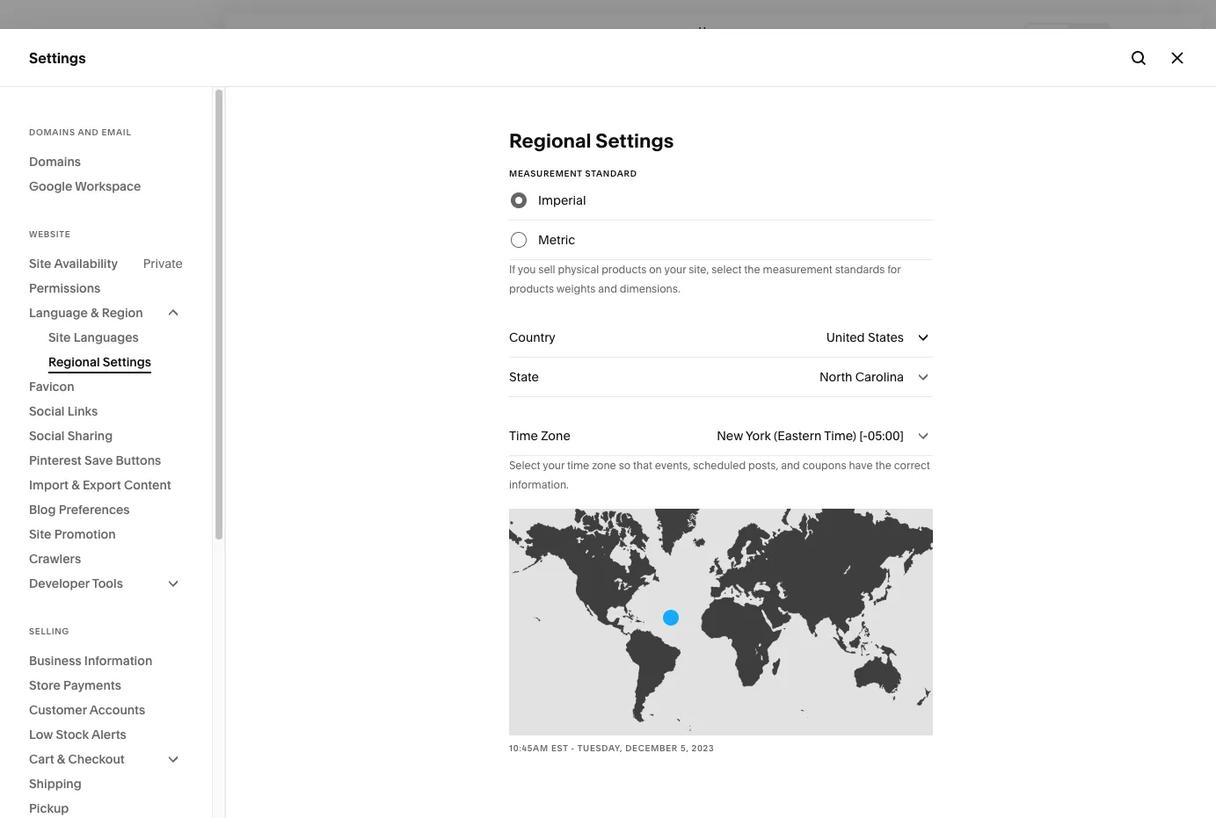 Task type: describe. For each thing, give the bounding box(es) containing it.
google
[[29, 179, 72, 194]]

new
[[717, 428, 743, 444]]

physical
[[558, 263, 599, 276]]

1 social from the top
[[29, 404, 65, 419]]

est
[[551, 744, 568, 754]]

payments
[[63, 678, 121, 694]]

december
[[625, 744, 678, 754]]

tuesday,
[[577, 744, 623, 754]]

help
[[29, 653, 60, 671]]

regional settings link
[[48, 350, 183, 375]]

zone
[[541, 428, 571, 444]]

save
[[84, 453, 113, 469]]

2023
[[692, 744, 714, 754]]

site availability
[[29, 256, 118, 272]]

low stock alerts link
[[29, 723, 183, 748]]

at
[[663, 787, 674, 802]]

dimensions.
[[620, 282, 680, 295]]

take
[[321, 787, 346, 802]]

weights
[[557, 282, 596, 295]]

time,
[[289, 787, 318, 802]]

alerts
[[91, 727, 126, 743]]

carolina
[[856, 369, 904, 385]]

& for region
[[91, 305, 99, 321]]

0 horizontal spatial and
[[78, 128, 99, 137]]

select
[[712, 263, 742, 276]]

for
[[888, 263, 901, 276]]

crawlers
[[29, 551, 81, 567]]

off
[[377, 787, 391, 802]]

& inside "favicon social links social sharing pinterest save buttons import & export content blog preferences site promotion crawlers"
[[72, 478, 80, 493]]

that
[[633, 459, 652, 472]]

selling link
[[29, 140, 195, 161]]

pickup link
[[29, 797, 183, 819]]

on
[[649, 263, 662, 276]]

marketing link
[[29, 171, 195, 193]]

standards
[[835, 263, 885, 276]]

site promotion link
[[29, 522, 183, 547]]

select
[[509, 459, 540, 472]]

domains google workspace
[[29, 154, 141, 194]]

time
[[509, 428, 538, 444]]

availability
[[54, 256, 118, 272]]

the inside if you sell physical products on your site, select the measurement standards for products weights and dimensions.
[[744, 263, 760, 276]]

site languages
[[48, 330, 139, 346]]

10:45am est - tuesday, december 5, 2023
[[509, 744, 714, 754]]

domains and email
[[29, 128, 132, 137]]

north carolina
[[820, 369, 904, 385]]

site,
[[689, 263, 709, 276]]

region
[[102, 305, 143, 321]]

0 horizontal spatial regional settings
[[48, 354, 151, 370]]

code
[[550, 787, 580, 802]]

plan.
[[494, 787, 522, 802]]

if
[[509, 263, 515, 276]]

measurement standard
[[509, 169, 637, 179]]

country
[[509, 330, 556, 346]]

links
[[67, 404, 98, 419]]

preferences
[[59, 502, 130, 518]]

1 vertical spatial products
[[509, 282, 554, 295]]

if you sell physical products on your site, select the measurement standards for products weights and dimensions.
[[509, 263, 901, 295]]

favicon
[[29, 379, 74, 395]]

time zone
[[509, 428, 571, 444]]

business information store payments customer accounts low stock alerts
[[29, 653, 152, 743]]

united states
[[826, 330, 904, 346]]

you
[[518, 263, 536, 276]]

information.
[[509, 478, 569, 492]]

low
[[29, 727, 53, 743]]

time)
[[824, 428, 857, 444]]

posts,
[[748, 459, 779, 472]]

analytics link
[[29, 235, 195, 256]]

& for checkout
[[57, 752, 65, 768]]

for
[[215, 787, 234, 802]]

settings down site languages link
[[103, 354, 151, 370]]

buttons
[[116, 453, 161, 469]]

customer accounts link
[[29, 698, 183, 723]]

shipping
[[29, 777, 81, 792]]

acuity
[[29, 267, 72, 285]]

scheduled
[[693, 459, 746, 472]]

have
[[849, 459, 873, 472]]

acuity scheduling link
[[29, 266, 195, 288]]

blog
[[29, 502, 56, 518]]

domains for google
[[29, 154, 81, 170]]

05:00]
[[868, 428, 904, 444]]

social links link
[[29, 399, 183, 424]]

information
[[84, 653, 152, 669]]

imperial
[[538, 193, 586, 208]]

world map image
[[509, 509, 933, 736]]

crawlers link
[[29, 547, 183, 572]]

measurement
[[763, 263, 833, 276]]

social sharing link
[[29, 424, 183, 449]]

settings up standard
[[596, 129, 674, 153]]

stock
[[56, 727, 89, 743]]



Task type: locate. For each thing, give the bounding box(es) containing it.
domains for and
[[29, 128, 75, 137]]

pinterest
[[29, 453, 82, 469]]

2 social from the top
[[29, 428, 65, 444]]

asset library link
[[29, 589, 195, 610]]

social up pinterest
[[29, 428, 65, 444]]

website link
[[29, 108, 195, 129]]

products left on
[[602, 263, 647, 276]]

the
[[744, 263, 760, 276], [876, 459, 892, 472]]

settings up business
[[29, 621, 84, 639]]

import & export content link
[[29, 473, 183, 498]]

any
[[394, 787, 415, 802]]

social
[[29, 404, 65, 419], [29, 428, 65, 444]]

0 vertical spatial social
[[29, 404, 65, 419]]

12/8/2023.
[[783, 787, 844, 802]]

regional down site languages
[[48, 354, 100, 370]]

cart & checkout link
[[29, 748, 183, 772]]

site for site languages
[[48, 330, 71, 346]]

content
[[124, 478, 171, 493]]

& inside dropdown button
[[57, 752, 65, 768]]

regional settings down site languages
[[48, 354, 151, 370]]

& right cart
[[57, 752, 65, 768]]

20%
[[349, 787, 374, 802]]

2 domains from the top
[[29, 154, 81, 170]]

cart
[[29, 752, 54, 768]]

tab list
[[1027, 24, 1108, 52]]

selling up business
[[29, 627, 69, 637]]

0 horizontal spatial regional
[[48, 354, 100, 370]]

language & region button
[[29, 301, 183, 325]]

1 vertical spatial website
[[29, 230, 71, 239]]

1 horizontal spatial regional settings
[[509, 129, 674, 153]]

your inside if you sell physical products on your site, select the measurement standards for products weights and dimensions.
[[664, 263, 686, 276]]

0 vertical spatial &
[[91, 305, 99, 321]]

and left the email
[[78, 128, 99, 137]]

social down favicon at the left
[[29, 404, 65, 419]]

10:45am
[[509, 744, 549, 754]]

store
[[29, 678, 61, 694]]

shipping pickup
[[29, 777, 81, 817]]

and inside if you sell physical products on your site, select the measurement standards for products weights and dimensions.
[[598, 282, 617, 295]]

0 vertical spatial regional
[[509, 129, 591, 153]]

permissions link
[[29, 276, 183, 301]]

regional up measurement
[[509, 129, 591, 153]]

1 vertical spatial the
[[876, 459, 892, 472]]

1 vertical spatial your
[[543, 459, 565, 472]]

2 horizontal spatial &
[[91, 305, 99, 321]]

asset
[[29, 590, 67, 607]]

the right have
[[876, 459, 892, 472]]

cart & checkout
[[29, 752, 125, 768]]

regional settings up measurement standard
[[509, 129, 674, 153]]

website inside website link
[[29, 109, 84, 127]]

select your time zone so that events, scheduled posts, and coupons have the correct information.
[[509, 459, 930, 492]]

products down you
[[509, 282, 554, 295]]

0 vertical spatial regional settings
[[509, 129, 674, 153]]

favicon social links social sharing pinterest save buttons import & export content blog preferences site promotion crawlers
[[29, 379, 171, 567]]

1 vertical spatial regional
[[48, 354, 100, 370]]

0 horizontal spatial products
[[509, 282, 554, 295]]

tara schultz tarashultz49@gmail.com
[[70, 710, 192, 738]]

private
[[143, 256, 183, 272]]

language
[[29, 305, 88, 321]]

coupons
[[803, 459, 846, 472]]

business
[[29, 653, 81, 669]]

1 vertical spatial and
[[598, 282, 617, 295]]

& up site languages
[[91, 305, 99, 321]]

zone
[[592, 459, 616, 472]]

united
[[826, 330, 865, 346]]

favicon link
[[29, 375, 183, 399]]

developer tools link
[[29, 572, 183, 596]]

1 horizontal spatial products
[[602, 263, 647, 276]]

0 horizontal spatial your
[[543, 459, 565, 472]]

0 vertical spatial domains
[[29, 128, 75, 137]]

0 vertical spatial products
[[602, 263, 647, 276]]

cart & checkout button
[[29, 748, 183, 772]]

permissions
[[29, 281, 101, 296]]

0 vertical spatial selling
[[29, 141, 74, 158]]

1 selling from the top
[[29, 141, 74, 158]]

1 domains from the top
[[29, 128, 75, 137]]

domains inside domains google workspace
[[29, 154, 81, 170]]

and inside "select your time zone so that events, scheduled posts, and coupons have the correct information."
[[781, 459, 800, 472]]

2 horizontal spatial and
[[781, 459, 800, 472]]

for a limited time, take 20% off any new website plan. use code w12ctake20 at checkout. expires 12/8/2023.
[[215, 787, 847, 802]]

language & region link
[[29, 301, 183, 325]]

and right posts,
[[781, 459, 800, 472]]

schultz
[[94, 710, 130, 724]]

0 vertical spatial website
[[29, 109, 84, 127]]

site inside "favicon social links social sharing pinterest save buttons import & export content blog preferences site promotion crawlers"
[[29, 527, 51, 543]]

marketing
[[29, 172, 97, 190]]

[-
[[859, 428, 868, 444]]

workspace
[[75, 179, 141, 194]]

0 vertical spatial your
[[664, 263, 686, 276]]

checkout
[[68, 752, 125, 768]]

1 website from the top
[[29, 109, 84, 127]]

business information link
[[29, 649, 183, 674]]

2 vertical spatial site
[[29, 527, 51, 543]]

analytics
[[29, 236, 91, 253]]

2 website from the top
[[29, 230, 71, 239]]

1 vertical spatial domains
[[29, 154, 81, 170]]

the right select
[[744, 263, 760, 276]]

sell
[[538, 263, 555, 276]]

the inside "select your time zone so that events, scheduled posts, and coupons have the correct information."
[[876, 459, 892, 472]]

your inside "select your time zone so that events, scheduled posts, and coupons have the correct information."
[[543, 459, 565, 472]]

site for site availability
[[29, 256, 51, 272]]

0 vertical spatial site
[[29, 256, 51, 272]]

settings up domains and email
[[29, 49, 86, 66]]

checkout.
[[677, 787, 734, 802]]

your right on
[[664, 263, 686, 276]]

1 vertical spatial regional settings
[[48, 354, 151, 370]]

promotion
[[54, 527, 116, 543]]

asset library
[[29, 590, 117, 607]]

site down blog
[[29, 527, 51, 543]]

2 selling from the top
[[29, 627, 69, 637]]

sharing
[[67, 428, 113, 444]]

None field
[[509, 318, 933, 357], [509, 358, 933, 397], [509, 417, 933, 456], [509, 318, 933, 357], [509, 358, 933, 397], [509, 417, 933, 456]]

5,
[[681, 744, 689, 754]]

states
[[868, 330, 904, 346]]

0 vertical spatial and
[[78, 128, 99, 137]]

time
[[567, 459, 589, 472]]

your up information. at the bottom of the page
[[543, 459, 565, 472]]

developer tools
[[29, 576, 123, 592]]

0 vertical spatial the
[[744, 263, 760, 276]]

1 horizontal spatial your
[[664, 263, 686, 276]]

acuity scheduling
[[29, 267, 151, 285]]

1 horizontal spatial and
[[598, 282, 617, 295]]

website up site availability on the left of page
[[29, 230, 71, 239]]

1 horizontal spatial the
[[876, 459, 892, 472]]

and right weights
[[598, 282, 617, 295]]

selling down domains and email
[[29, 141, 74, 158]]

1 vertical spatial selling
[[29, 627, 69, 637]]

w12ctake20
[[583, 787, 660, 802]]

website up domains and email
[[29, 109, 84, 127]]

site down analytics
[[29, 256, 51, 272]]

0 horizontal spatial &
[[57, 752, 65, 768]]

email
[[102, 128, 132, 137]]

0 horizontal spatial the
[[744, 263, 760, 276]]

shipping link
[[29, 772, 183, 797]]

home
[[699, 24, 729, 37]]

expires
[[737, 787, 780, 802]]

& left export
[[72, 478, 80, 493]]

1 vertical spatial social
[[29, 428, 65, 444]]

1 horizontal spatial &
[[72, 478, 80, 493]]

limited
[[247, 787, 287, 802]]

york
[[746, 428, 771, 444]]

1 vertical spatial &
[[72, 478, 80, 493]]

1 horizontal spatial regional
[[509, 129, 591, 153]]

north
[[820, 369, 853, 385]]

site down language
[[48, 330, 71, 346]]

2 vertical spatial and
[[781, 459, 800, 472]]

(eastern
[[774, 428, 822, 444]]

site
[[29, 256, 51, 272], [48, 330, 71, 346], [29, 527, 51, 543]]

regional
[[509, 129, 591, 153], [48, 354, 100, 370]]

1 vertical spatial site
[[48, 330, 71, 346]]

language & region
[[29, 305, 143, 321]]

& inside dropdown button
[[91, 305, 99, 321]]

metric
[[538, 232, 575, 248]]

2 vertical spatial &
[[57, 752, 65, 768]]



Task type: vqa. For each thing, say whether or not it's contained in the screenshot.
District of Columbia
no



